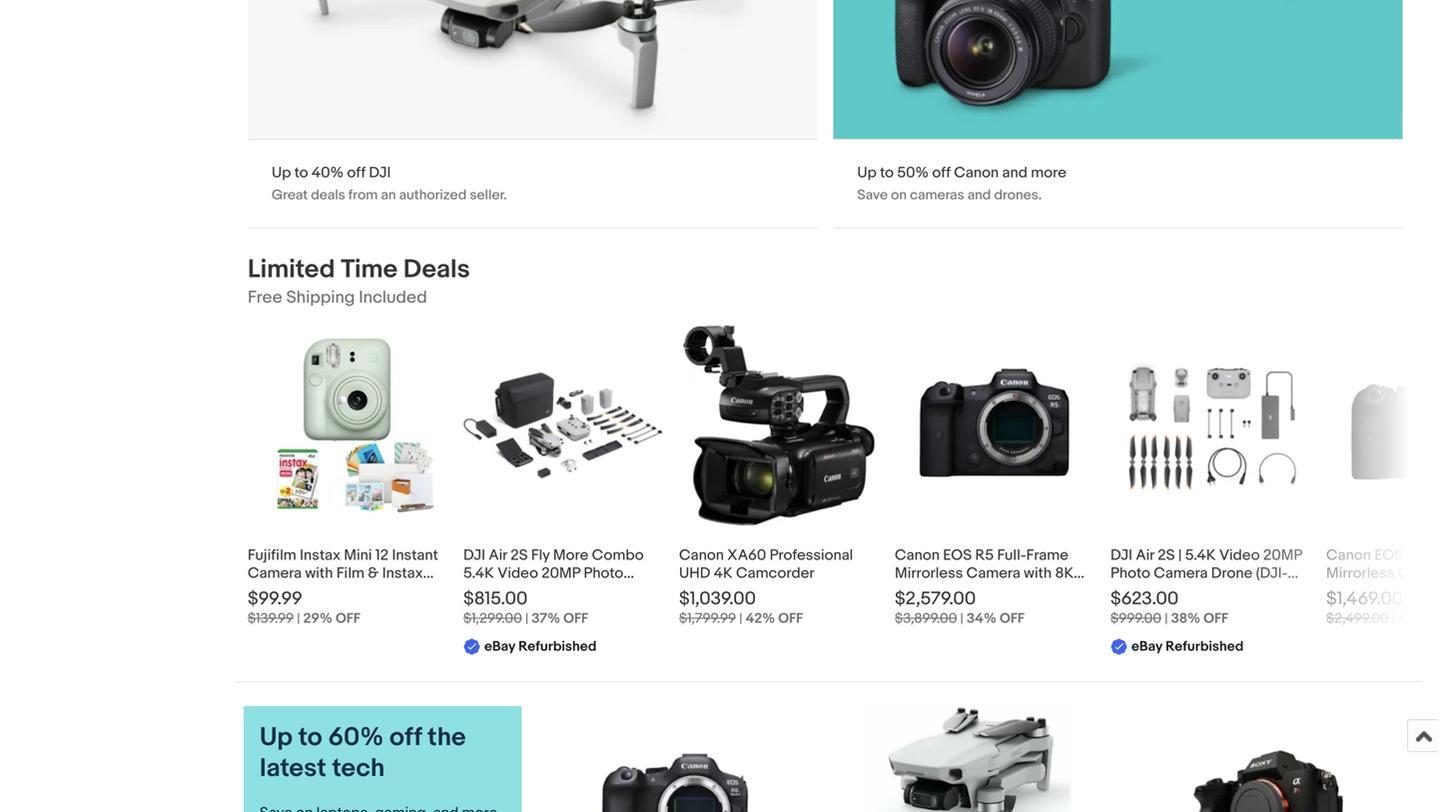 Task type: locate. For each thing, give the bounding box(es) containing it.
to
[[294, 164, 308, 182], [880, 164, 894, 182], [299, 722, 322, 753]]

| left 29%
[[297, 610, 300, 627]]

dji inside dji air 2s fly more combo 5.4k video 20mp photo camera (dji-refurbished)
[[464, 547, 486, 565]]

1 2s from the left
[[511, 547, 528, 565]]

off right 34%
[[1000, 610, 1025, 627]]

1 horizontal spatial video
[[1220, 547, 1261, 565]]

1 vertical spatial and
[[968, 187, 991, 204]]

1 horizontal spatial 20mp
[[1264, 547, 1303, 565]]

40%
[[312, 164, 344, 182]]

1 horizontal spatial dji
[[464, 547, 486, 565]]

instax
[[300, 547, 341, 565], [382, 565, 423, 583]]

2 ebay from the left
[[1132, 638, 1163, 655]]

1 horizontal spatial 5.4k
[[1186, 547, 1216, 565]]

an
[[381, 187, 396, 204]]

to for 40%
[[294, 164, 308, 182]]

off right 37%
[[564, 610, 589, 627]]

5 off from the left
[[1204, 610, 1229, 627]]

ebay refurbished for $623.00
[[1132, 638, 1244, 655]]

creator
[[248, 583, 300, 601]]

0 horizontal spatial dji
[[369, 164, 391, 182]]

canon
[[954, 164, 999, 182], [679, 547, 724, 565], [895, 547, 940, 565]]

2 air from the left
[[1136, 547, 1155, 565]]

0 horizontal spatial refurbished
[[519, 638, 597, 655]]

on
[[891, 187, 907, 204]]

1 refurbished from the left
[[519, 638, 597, 655]]

0 vertical spatial and
[[1003, 164, 1028, 182]]

video up $623.00 $999.00 | 38% off
[[1220, 547, 1261, 565]]

off up from
[[347, 164, 366, 182]]

off inside up to 40% off dji great deals from an authorized seller.
[[347, 164, 366, 182]]

off inside up to 50% off canon and more save on cameras and drones.
[[933, 164, 951, 182]]

off right 38%
[[1204, 610, 1229, 627]]

ebay refurbished
[[485, 638, 597, 655], [1132, 638, 1244, 655]]

2s inside dji air 2s fly more combo 5.4k video 20mp photo camera (dji-refurbished)
[[511, 547, 528, 565]]

canon up cameras
[[954, 164, 999, 182]]

off
[[347, 164, 366, 182], [933, 164, 951, 182], [390, 722, 422, 753]]

more
[[553, 547, 589, 565]]

with left 8k
[[1024, 565, 1052, 583]]

off down (mint)
[[336, 610, 361, 627]]

ebay down $999.00
[[1132, 638, 1163, 655]]

air for $815.00
[[489, 547, 507, 565]]

2 refurbished) from the left
[[1111, 583, 1198, 601]]

2s
[[511, 547, 528, 565], [1158, 547, 1175, 565]]

refurbished down 38%
[[1166, 638, 1244, 655]]

1 horizontal spatial photo
[[1111, 565, 1151, 583]]

fujifilm
[[248, 547, 297, 565]]

1 horizontal spatial ebay
[[1132, 638, 1163, 655]]

dji inside dji air 2s | 5.4k video 20mp photo camera drone (dji- refurbished)
[[1111, 547, 1133, 565]]

$1,299.00
[[464, 610, 522, 627]]

| inside $815.00 $1,299.00 | 37% off
[[525, 610, 529, 627]]

shipping
[[286, 287, 355, 308]]

off inside $815.00 $1,299.00 | 37% off
[[564, 610, 589, 627]]

air for $623.00
[[1136, 547, 1155, 565]]

refurbished)
[[553, 583, 640, 601], [1111, 583, 1198, 601]]

| left 38%
[[1165, 610, 1168, 627]]

up to 60% off the latest tech
[[260, 722, 466, 784]]

canon xa60 professional uhd 4k camcorder image
[[679, 326, 879, 526]]

2 with from the left
[[1024, 565, 1052, 583]]

$99.99 $139.99 | 29% off
[[248, 588, 361, 627]]

0 horizontal spatial with
[[305, 565, 333, 583]]

refurbished) inside dji air 2s | 5.4k video 20mp photo camera drone (dji- refurbished)
[[1111, 583, 1198, 601]]

| inside $2,579.00 $3,899.00 | 34% off
[[961, 610, 964, 627]]

$623.00 $999.00 | 38% off
[[1111, 588, 1229, 627]]

professional
[[770, 547, 854, 565]]

2 photo from the left
[[1111, 565, 1151, 583]]

2 horizontal spatial off
[[933, 164, 951, 182]]

air inside dji air 2s fly more combo 5.4k video 20mp photo camera (dji-refurbished)
[[489, 547, 507, 565]]

1 horizontal spatial air
[[1136, 547, 1155, 565]]

| left 37%
[[525, 610, 529, 627]]

dji air 2s fly more combo 5.4k video 20mp photo camera (dji-refurbished) image
[[464, 373, 663, 478]]

2s for $623.00
[[1158, 547, 1175, 565]]

0 horizontal spatial ebay refurbished
[[485, 638, 597, 655]]

fujifilm instax mini 12 instant camera with film & instax creator kit (mint) image
[[248, 326, 448, 526]]

air inside dji air 2s | 5.4k video 20mp photo camera drone (dji- refurbished)
[[1136, 547, 1155, 565]]

dji mini 2 drone ready to fly 2 battery bundle and memory -certified refurbished image
[[863, 706, 1074, 812]]

dji up $623.00
[[1111, 547, 1133, 565]]

| inside dji air 2s | 5.4k video 20mp photo camera drone (dji- refurbished)
[[1179, 547, 1182, 565]]

| for $2,579.00
[[961, 610, 964, 627]]

combo
[[592, 547, 644, 565]]

photo right fly
[[584, 565, 624, 583]]

3 off from the left
[[779, 610, 803, 627]]

$815.00 $1,299.00 | 37% off
[[464, 588, 589, 627]]

20mp right drone at the right bottom of the page
[[1264, 547, 1303, 565]]

air left fly
[[489, 547, 507, 565]]

&
[[368, 565, 379, 583]]

more
[[1031, 164, 1067, 182]]

2 horizontal spatial dji
[[1111, 547, 1133, 565]]

up
[[272, 164, 291, 182], [858, 164, 877, 182], [260, 722, 293, 753]]

canon up "video(body" on the bottom of the page
[[895, 547, 940, 565]]

film
[[337, 565, 365, 583]]

instant
[[392, 547, 438, 565]]

up for up to 40% off dji great deals from an authorized seller.
[[272, 164, 291, 182]]

1 horizontal spatial 2s
[[1158, 547, 1175, 565]]

(mint)
[[325, 583, 362, 601]]

$2,499.00
[[1327, 610, 1389, 627]]

2s left fly
[[511, 547, 528, 565]]

0 horizontal spatial video
[[498, 565, 538, 583]]

refurbished) down combo
[[553, 583, 640, 601]]

0 horizontal spatial 5.4k
[[464, 565, 494, 583]]

air up $623.00
[[1136, 547, 1155, 565]]

ebay refurbished down 37%
[[485, 638, 597, 655]]

dji up an
[[369, 164, 391, 182]]

0 horizontal spatial photo
[[584, 565, 624, 583]]

dji air 2s | 5.4k video 20mp photo camera drone (dji-refurbished) image
[[1111, 356, 1311, 495]]

canon inside "canon eos r5 full-frame mirrorless camera with 8k video(body only)"
[[895, 547, 940, 565]]

photo
[[584, 565, 624, 583], [1111, 565, 1151, 583]]

off left "the"
[[390, 722, 422, 753]]

cameras
[[910, 187, 965, 204]]

and
[[1003, 164, 1028, 182], [968, 187, 991, 204]]

| left 42%
[[740, 610, 743, 627]]

canon for $1,039.00
[[679, 547, 724, 565]]

off for dji
[[347, 164, 366, 182]]

1 horizontal spatial ebay refurbished
[[1132, 638, 1244, 655]]

to for 60%
[[299, 722, 322, 753]]

20mp
[[1264, 547, 1303, 565], [542, 565, 580, 583]]

5.4k up $623.00 $999.00 | 38% off
[[1186, 547, 1216, 565]]

deals
[[311, 187, 345, 204]]

2 horizontal spatial canon
[[954, 164, 999, 182]]

5.4k up $815.00 on the bottom of page
[[464, 565, 494, 583]]

0 horizontal spatial air
[[489, 547, 507, 565]]

2 refurbished from the left
[[1166, 638, 1244, 655]]

to left 60%
[[299, 722, 322, 753]]

off for canon
[[933, 164, 951, 182]]

off inside $623.00 $999.00 | 38% off
[[1204, 610, 1229, 627]]

29%
[[303, 610, 333, 627]]

camera
[[248, 565, 302, 583], [967, 565, 1021, 583], [1154, 565, 1208, 583], [464, 583, 518, 601]]

up up save at the right of page
[[858, 164, 877, 182]]

off
[[336, 610, 361, 627], [564, 610, 589, 627], [779, 610, 803, 627], [1000, 610, 1025, 627], [1204, 610, 1229, 627]]

|
[[1179, 547, 1182, 565], [297, 610, 300, 627], [525, 610, 529, 627], [740, 610, 743, 627], [961, 610, 964, 627], [1165, 610, 1168, 627], [1393, 610, 1396, 627]]

refurbished down 37%
[[519, 638, 597, 655]]

1 horizontal spatial canon
[[895, 547, 940, 565]]

to inside up to 40% off dji great deals from an authorized seller.
[[294, 164, 308, 182]]

| inside $1,469.00 $2,499.00 | 41% o
[[1393, 610, 1396, 627]]

0 horizontal spatial instax
[[300, 547, 341, 565]]

to inside up to 60% off the latest tech
[[299, 722, 322, 753]]

1 horizontal spatial and
[[1003, 164, 1028, 182]]

refurbished) up $999.00 text box
[[1111, 583, 1198, 601]]

$1,799.99
[[679, 610, 737, 627]]

1 horizontal spatial with
[[1024, 565, 1052, 583]]

and left drones.
[[968, 187, 991, 204]]

off inside $2,579.00 $3,899.00 | 34% off
[[1000, 610, 1025, 627]]

mini
[[344, 547, 372, 565]]

| inside $623.00 $999.00 | 38% off
[[1165, 610, 1168, 627]]

up inside up to 40% off dji great deals from an authorized seller.
[[272, 164, 291, 182]]

xa60
[[728, 547, 767, 565]]

and up drones.
[[1003, 164, 1028, 182]]

0 horizontal spatial off
[[347, 164, 366, 182]]

1 ebay from the left
[[485, 638, 516, 655]]

instax right &
[[382, 565, 423, 583]]

with
[[305, 565, 333, 583], [1024, 565, 1052, 583]]

1 horizontal spatial (dji-
[[1256, 565, 1288, 583]]

save
[[858, 187, 888, 204]]

up left 60%
[[260, 722, 293, 753]]

0 horizontal spatial 2s
[[511, 547, 528, 565]]

12
[[376, 547, 389, 565]]

up inside up to 60% off the latest tech
[[260, 722, 293, 753]]

r5
[[976, 547, 994, 565]]

ebay
[[485, 638, 516, 655], [1132, 638, 1163, 655]]

dji
[[369, 164, 391, 182], [464, 547, 486, 565], [1111, 547, 1133, 565]]

$623.00
[[1111, 588, 1179, 610]]

instax up kit
[[300, 547, 341, 565]]

up up the great
[[272, 164, 291, 182]]

full-
[[998, 547, 1027, 565]]

2 ebay refurbished from the left
[[1132, 638, 1244, 655]]

| inside $99.99 $139.99 | 29% off
[[297, 610, 300, 627]]

0 horizontal spatial 20mp
[[542, 565, 580, 583]]

air
[[489, 547, 507, 565], [1136, 547, 1155, 565]]

5.4k inside dji air 2s | 5.4k video 20mp photo camera drone (dji- refurbished)
[[1186, 547, 1216, 565]]

20mp inside dji air 2s | 5.4k video 20mp photo camera drone (dji- refurbished)
[[1264, 547, 1303, 565]]

sony alpha 7r v full-frame mirrorless interchangeable lens camera (international image
[[1168, 706, 1368, 812]]

(dji- inside dji air 2s | 5.4k video 20mp photo camera drone (dji- refurbished)
[[1256, 565, 1288, 583]]

kit
[[303, 583, 321, 601]]

0 horizontal spatial (dji-
[[521, 583, 553, 601]]

(dji- right drone at the right bottom of the page
[[1256, 565, 1288, 583]]

with inside fujifilm instax mini 12 instant camera with film & instax creator kit (mint)
[[305, 565, 333, 583]]

up for up to 60% off the latest tech
[[260, 722, 293, 753]]

37%
[[532, 610, 561, 627]]

off up cameras
[[933, 164, 951, 182]]

| left 41% on the bottom of page
[[1393, 610, 1396, 627]]

2 2s from the left
[[1158, 547, 1175, 565]]

$1,039.00
[[679, 588, 756, 610]]

video
[[1220, 547, 1261, 565], [498, 565, 538, 583]]

2s inside dji air 2s | 5.4k video 20mp photo camera drone (dji- refurbished)
[[1158, 547, 1175, 565]]

$1,799.99 text field
[[679, 610, 737, 627]]

with left film
[[305, 565, 333, 583]]

0 horizontal spatial canon
[[679, 547, 724, 565]]

0 horizontal spatial ebay
[[485, 638, 516, 655]]

up to 40% off dji great deals from an authorized seller.
[[272, 164, 507, 204]]

1 horizontal spatial refurbished
[[1166, 638, 1244, 655]]

up to 50% off canon and more save on cameras and drones.
[[858, 164, 1067, 204]]

$2,499.00 text field
[[1327, 610, 1389, 627]]

dji up $815.00 on the bottom of page
[[464, 547, 486, 565]]

camera inside dji air 2s | 5.4k video 20mp photo camera drone (dji- refurbished)
[[1154, 565, 1208, 583]]

(dji-
[[1256, 565, 1288, 583], [521, 583, 553, 601]]

off inside $99.99 $139.99 | 29% off
[[336, 610, 361, 627]]

ebay refurbished for $815.00
[[485, 638, 597, 655]]

2s up $623.00
[[1158, 547, 1175, 565]]

| left 34%
[[961, 610, 964, 627]]

None text field
[[248, 0, 818, 228], [834, 0, 1403, 228], [248, 0, 818, 228], [834, 0, 1403, 228]]

(dji- up 37%
[[521, 583, 553, 601]]

0 horizontal spatial refurbished)
[[553, 583, 640, 601]]

60%
[[328, 722, 384, 753]]

1 air from the left
[[489, 547, 507, 565]]

1 off from the left
[[336, 610, 361, 627]]

4 off from the left
[[1000, 610, 1025, 627]]

2s for $815.00
[[511, 547, 528, 565]]

up inside up to 50% off canon and more save on cameras and drones.
[[858, 164, 877, 182]]

canon eos r5 full-frame mirrorless camera with 8k video(body only)
[[895, 547, 1074, 601]]

refurbished
[[519, 638, 597, 655], [1166, 638, 1244, 655]]

photo up $623.00
[[1111, 565, 1151, 583]]

| up $623.00 $999.00 | 38% off
[[1179, 547, 1182, 565]]

to up on
[[880, 164, 894, 182]]

ebay refurbished down 38%
[[1132, 638, 1244, 655]]

video up $815.00 on the bottom of page
[[498, 565, 538, 583]]

1 photo from the left
[[584, 565, 624, 583]]

20mp up 37%
[[542, 565, 580, 583]]

ebay down $1,299.00
[[485, 638, 516, 655]]

canon inside canon xa60 professional uhd 4k camcorder $1,039.00 $1,799.99 | 42% off
[[679, 547, 724, 565]]

off inside up to 60% off the latest tech
[[390, 722, 422, 753]]

to inside up to 50% off canon and more save on cameras and drones.
[[880, 164, 894, 182]]

canon left "xa60"
[[679, 547, 724, 565]]

1 horizontal spatial refurbished)
[[1111, 583, 1198, 601]]

off right 42%
[[779, 610, 803, 627]]

great
[[272, 187, 308, 204]]

1 refurbished) from the left
[[553, 583, 640, 601]]

the
[[428, 722, 466, 753]]

1 horizontal spatial off
[[390, 722, 422, 753]]

$99.99
[[248, 588, 302, 610]]

1 ebay refurbished from the left
[[485, 638, 597, 655]]

1 with from the left
[[305, 565, 333, 583]]

to up the great
[[294, 164, 308, 182]]

limited
[[248, 254, 335, 285]]

2 off from the left
[[564, 610, 589, 627]]



Task type: vqa. For each thing, say whether or not it's contained in the screenshot.
the Art in the "Explore Leighton Fine Art Museum-quality paintings."
no



Task type: describe. For each thing, give the bounding box(es) containing it.
limited time deals free shipping included
[[248, 254, 470, 308]]

1 horizontal spatial instax
[[382, 565, 423, 583]]

| for $99.99
[[297, 610, 300, 627]]

$3,899.00
[[895, 610, 958, 627]]

5.4k inside dji air 2s fly more combo 5.4k video 20mp photo camera (dji-refurbished)
[[464, 565, 494, 583]]

0 horizontal spatial and
[[968, 187, 991, 204]]

dji inside up to 40% off dji great deals from an authorized seller.
[[369, 164, 391, 182]]

dji for $623.00
[[1111, 547, 1133, 565]]

4k
[[714, 565, 733, 583]]

$1,469.00
[[1327, 588, 1404, 610]]

refurbished for $815.00
[[519, 638, 597, 655]]

fly
[[531, 547, 550, 565]]

8k
[[1056, 565, 1074, 583]]

with inside "canon eos r5 full-frame mirrorless camera with 8k video(body only)"
[[1024, 565, 1052, 583]]

off for $815.00
[[564, 610, 589, 627]]

uhd
[[679, 565, 711, 583]]

$999.00 text field
[[1111, 610, 1162, 627]]

$1,469.00 $2,499.00 | 41% o
[[1327, 588, 1439, 627]]

frame
[[1027, 547, 1069, 565]]

dji air 2s fly more combo 5.4k video 20mp photo camera (dji-refurbished)
[[464, 547, 644, 601]]

off for $99.99
[[336, 610, 361, 627]]

canon xa60 professional uhd 4k camcorder $1,039.00 $1,799.99 | 42% off
[[679, 547, 854, 627]]

deals
[[403, 254, 470, 285]]

34%
[[967, 610, 997, 627]]

$3,899.00 text field
[[895, 610, 958, 627]]

tech
[[332, 753, 385, 784]]

(dji- inside dji air 2s fly more combo 5.4k video 20mp photo camera (dji-refurbished)
[[521, 583, 553, 601]]

ebay for $815.00
[[485, 638, 516, 655]]

50%
[[898, 164, 929, 182]]

photo inside dji air 2s fly more combo 5.4k video 20mp photo camera (dji-refurbished)
[[584, 565, 624, 583]]

refurbished) inside dji air 2s fly more combo 5.4k video 20mp photo camera (dji-refurbished)
[[553, 583, 640, 601]]

canon eos r5 full-frame mirrorless camera with 8k video(body only) image
[[895, 351, 1095, 501]]

from
[[349, 187, 378, 204]]

photo inside dji air 2s | 5.4k video 20mp photo camera drone (dji- refurbished)
[[1111, 565, 1151, 583]]

$2,579.00
[[895, 588, 976, 610]]

included
[[359, 287, 427, 308]]

only)
[[978, 583, 1014, 601]]

| for $623.00
[[1165, 610, 1168, 627]]

camera inside dji air 2s fly more combo 5.4k video 20mp photo camera (dji-refurbished)
[[464, 583, 518, 601]]

drones.
[[995, 187, 1042, 204]]

camera inside "canon eos r5 full-frame mirrorless camera with 8k video(body only)"
[[967, 565, 1021, 583]]

camera inside fujifilm instax mini 12 instant camera with film & instax creator kit (mint)
[[248, 565, 302, 583]]

off inside canon xa60 professional uhd 4k camcorder $1,039.00 $1,799.99 | 42% off
[[779, 610, 803, 627]]

to for 50%
[[880, 164, 894, 182]]

$815.00
[[464, 588, 528, 610]]

drone
[[1212, 565, 1253, 583]]

off for $623.00
[[1204, 610, 1229, 627]]

video(body
[[895, 583, 975, 601]]

ebay for $623.00
[[1132, 638, 1163, 655]]

canon inside up to 50% off canon and more save on cameras and drones.
[[954, 164, 999, 182]]

42%
[[746, 610, 776, 627]]

canon for camera
[[895, 547, 940, 565]]

video inside dji air 2s | 5.4k video 20mp photo camera drone (dji- refurbished)
[[1220, 547, 1261, 565]]

$2,579.00 $3,899.00 | 34% off
[[895, 588, 1025, 627]]

mirrorless
[[895, 565, 963, 583]]

canon eos r6 mark ii body image
[[563, 716, 788, 812]]

seller.
[[470, 187, 507, 204]]

fujifilm instax mini 12 instant camera with film & instax creator kit (mint)
[[248, 547, 438, 601]]

refurbished for $623.00
[[1166, 638, 1244, 655]]

$1,299.00 text field
[[464, 610, 522, 627]]

$139.99 text field
[[248, 610, 294, 627]]

eos
[[943, 547, 972, 565]]

o
[[1428, 610, 1439, 627]]

authorized
[[399, 187, 467, 204]]

canon eos r6 full-frame mirrorless camera with 4k video, full-frame cmos senor image
[[1327, 351, 1439, 501]]

$139.99
[[248, 610, 294, 627]]

latest
[[260, 753, 327, 784]]

41%
[[1399, 610, 1425, 627]]

dji for $815.00
[[464, 547, 486, 565]]

free
[[248, 287, 283, 308]]

up to 60% off the latest tech save on laptops, gaming, and more. element
[[236, 682, 1423, 812]]

| for $1,469.00
[[1393, 610, 1396, 627]]

$999.00
[[1111, 610, 1162, 627]]

camcorder
[[736, 565, 815, 583]]

20mp inside dji air 2s fly more combo 5.4k video 20mp photo camera (dji-refurbished)
[[542, 565, 580, 583]]

| inside canon xa60 professional uhd 4k camcorder $1,039.00 $1,799.99 | 42% off
[[740, 610, 743, 627]]

off for the
[[390, 722, 422, 753]]

dji air 2s | 5.4k video 20mp photo camera drone (dji- refurbished)
[[1111, 547, 1303, 601]]

video inside dji air 2s fly more combo 5.4k video 20mp photo camera (dji-refurbished)
[[498, 565, 538, 583]]

up for up to 50% off canon and more save on cameras and drones.
[[858, 164, 877, 182]]

time
[[341, 254, 398, 285]]

off for $2,579.00
[[1000, 610, 1025, 627]]

38%
[[1172, 610, 1201, 627]]

| for $815.00
[[525, 610, 529, 627]]



